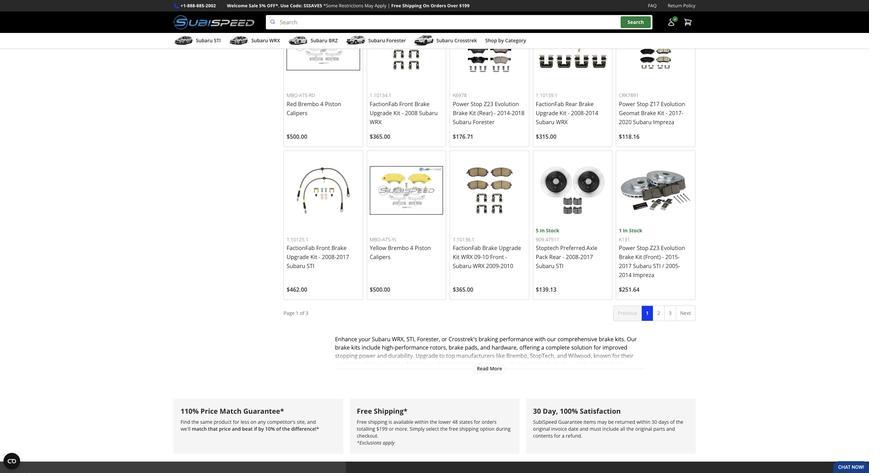 Task type: vqa. For each thing, say whether or not it's contained in the screenshot.
the rightmost original
yes



Task type: locate. For each thing, give the bounding box(es) containing it.
4 right the yellow
[[410, 244, 413, 252]]

upgrade inside 1.10135.1 factionfab rear brake upgrade kit - 2008-2014 subaru wrx
[[536, 109, 558, 117]]

4 inside the mbo-ats-yl yellow brembo 4 piston calipers
[[410, 244, 413, 252]]

free shipping* free shipping is available within the lower 48 states for orders totalling $199 or more. simply select the free shipping option during checkout. *exclusions apply
[[357, 407, 511, 446]]

front inside 1.10134.1 factionfab front brake upgrade kit  - 2008 subaru wrx
[[399, 100, 413, 108]]

track-
[[623, 369, 638, 377]]

power stop z23 evolution brake kit (front) - 2015-2017 subaru sti / 2005-2014 impreza image
[[619, 154, 693, 227]]

upgrade inside 1.10125.1 factionfab front brake upgrade kit - 2008-2017 subaru sti
[[287, 253, 309, 261]]

1 horizontal spatial by
[[498, 37, 504, 44]]

evolution inside the 1 in stock k131 power stop z23 evolution brake kit (front) - 2015- 2017 subaru sti / 2005- 2014 impreza
[[661, 244, 685, 252]]

2 3 from the left
[[669, 310, 672, 317]]

2 horizontal spatial front
[[490, 253, 504, 261]]

subaru inside 1.10134.1 factionfab front brake upgrade kit  - 2008 subaru wrx
[[419, 109, 438, 117]]

mbo- for yellow
[[370, 236, 382, 243]]

z23 up (front)
[[650, 244, 660, 252]]

systems.
[[383, 361, 405, 368]]

kits. up improved
[[615, 336, 626, 343]]

1 inside 1 button
[[646, 310, 649, 317]]

stop up (rear)
[[471, 100, 483, 108]]

2017 inside 1.10125.1 factionfab front brake upgrade kit - 2008-2017 subaru sti
[[336, 253, 349, 261]]

1 vertical spatial forester
[[473, 118, 495, 126]]

1 horizontal spatial 3
[[669, 310, 672, 317]]

0 horizontal spatial performance
[[395, 344, 429, 352]]

1 horizontal spatial your
[[482, 377, 494, 385]]

1 horizontal spatial forester
[[473, 118, 495, 126]]

the down lower
[[440, 426, 448, 432]]

2008- for front
[[322, 253, 336, 261]]

forester inside k6978 power stop z23 evolution brake kit (rear) - 2014-2018 subaru forester
[[473, 118, 495, 126]]

the up match
[[192, 419, 199, 425]]

driving
[[377, 386, 395, 393]]

brembo down rd
[[298, 100, 319, 108]]

preferred
[[560, 244, 585, 252]]

0 horizontal spatial piston
[[325, 100, 341, 108]]

like
[[496, 352, 505, 360]]

power inside the 1 in stock k131 power stop z23 evolution brake kit (front) - 2015- 2017 subaru sti / 2005- 2014 impreza
[[619, 244, 636, 252]]

110%
[[181, 407, 199, 416]]

with
[[535, 336, 546, 343], [366, 369, 378, 377]]

1 vertical spatial shipping
[[459, 426, 479, 432]]

ats- inside mbo-ats-rd red brembo 4 piston calipers
[[299, 92, 309, 99]]

factionfab down the 1.10134.1 at the left top
[[370, 100, 398, 108]]

upgrade inside enhance your subaru wrx, sti, forester, or crosstrek's braking performance with our comprehensive brake kits. our brake kits include high-performance rotors, brake pads, and hardware, offering a complete solution for improved stopping power and durability. upgrade to top manufacturers like brembo, stoptech, and wilwood, known for their exceptional brake systems. experience shorter braking distances, enhanced heat dissipation, and superior brake modulation with our carefully curated selection of brake kits. whether you're looking for street performance or track- ready capabilities, our brake kits are designed to elevate your subaru's braking capabilities and provide a safer and more enjoyable driving experience.
[[416, 352, 438, 360]]

front inside 1.10136.1 factionfab brake upgrade kit wrx 09-10 front - subaru wrx 2009-2010
[[490, 253, 504, 261]]

- inside k6978 power stop z23 evolution brake kit (rear) - 2014-2018 subaru forester
[[494, 109, 496, 117]]

1 horizontal spatial 2014
[[619, 271, 632, 279]]

stop inside k6978 power stop z23 evolution brake kit (rear) - 2014-2018 subaru forester
[[471, 100, 483, 108]]

subaru right "a subaru forester thumbnail image"
[[368, 37, 385, 44]]

upgrade inside 1.10134.1 factionfab front brake upgrade kit  - 2008 subaru wrx
[[370, 109, 392, 117]]

a inside 30 day, 100% satisfaction subispeed guarantee items may be returned within 30 days of the original invoice date and must include all the original parts and contents for a refund.
[[562, 433, 565, 439]]

evolution for 2014-
[[495, 100, 519, 108]]

impreza down (front)
[[633, 271, 654, 279]]

upgrade inside 1.10136.1 factionfab brake upgrade kit wrx 09-10 front - subaru wrx 2009-2010
[[499, 244, 521, 252]]

$462.00
[[287, 286, 307, 294]]

sti up $462.00
[[307, 262, 314, 270]]

factionfab for factionfab front brake upgrade kit - 2008-2017 subaru sti
[[287, 244, 315, 252]]

2 vertical spatial front
[[490, 253, 504, 261]]

complete
[[546, 344, 570, 352]]

- inside 1.10125.1 factionfab front brake upgrade kit - 2008-2017 subaru sti
[[319, 253, 321, 261]]

1 vertical spatial rear
[[549, 253, 561, 261]]

power down the crk7891
[[619, 100, 636, 108]]

upgrade up 2010
[[499, 244, 521, 252]]

1 vertical spatial include
[[603, 426, 619, 432]]

0 horizontal spatial in
[[540, 227, 545, 234]]

kit inside the 1 in stock k131 power stop z23 evolution brake kit (front) - 2015- 2017 subaru sti / 2005- 2014 impreza
[[636, 253, 642, 261]]

brake inside 1.10134.1 factionfab front brake upgrade kit  - 2008 subaru wrx
[[415, 100, 430, 108]]

brembo for red
[[298, 100, 319, 108]]

1 vertical spatial 30
[[652, 419, 657, 425]]

calipers
[[287, 109, 308, 117], [370, 253, 391, 261]]

in up k131
[[623, 227, 628, 234]]

mbo- inside the mbo-ats-yl yellow brembo 4 piston calipers
[[370, 236, 382, 243]]

ats- for yellow
[[382, 236, 392, 243]]

factionfab for factionfab front brake upgrade kit  - 2008 subaru wrx
[[370, 100, 398, 108]]

piston inside mbo-ats-rd red brembo 4 piston calipers
[[325, 100, 341, 108]]

factionfab for factionfab rear brake upgrade kit - 2008-2014 subaru wrx
[[536, 100, 564, 108]]

brembo inside mbo-ats-rd red brembo 4 piston calipers
[[298, 100, 319, 108]]

2 in from the left
[[623, 227, 628, 234]]

braking up the pads,
[[479, 336, 498, 343]]

factionfab inside 1.10125.1 factionfab front brake upgrade kit - 2008-2017 subaru sti
[[287, 244, 315, 252]]

subaru right 2008
[[419, 109, 438, 117]]

upgrade up experience on the bottom
[[416, 352, 438, 360]]

1 horizontal spatial 4
[[410, 244, 413, 252]]

2008- for rear
[[571, 109, 586, 117]]

shipping left is
[[368, 419, 387, 425]]

return policy
[[668, 2, 696, 9]]

1 original from the left
[[533, 426, 550, 432]]

0 vertical spatial piston
[[325, 100, 341, 108]]

carefully
[[389, 369, 411, 377]]

forester left a subaru crosstrek thumbnail image
[[386, 37, 406, 44]]

$251.64
[[619, 286, 640, 294]]

impreza down 2017-
[[653, 118, 674, 126]]

sti inside subaru sti dropdown button
[[214, 37, 221, 44]]

or up rotors,
[[442, 336, 447, 343]]

refund.
[[566, 433, 583, 439]]

1 horizontal spatial front
[[399, 100, 413, 108]]

$365.00 for factionfab front brake upgrade kit  - 2008 subaru wrx
[[370, 133, 390, 141]]

4 inside mbo-ats-rd red brembo 4 piston calipers
[[320, 100, 324, 108]]

returned
[[615, 419, 635, 425]]

calipers inside mbo-ats-rd red brembo 4 piston calipers
[[287, 109, 308, 117]]

the inside find the same product for less on any competitor's site, and we'll
[[192, 419, 199, 425]]

1 vertical spatial free
[[357, 407, 372, 416]]

(rear)
[[478, 109, 493, 117]]

of up elevate
[[459, 369, 464, 377]]

0 horizontal spatial shipping
[[368, 419, 387, 425]]

your down read more
[[482, 377, 494, 385]]

0 horizontal spatial or
[[389, 426, 394, 432]]

power down k6978
[[453, 100, 469, 108]]

factionfab inside 1.10135.1 factionfab rear brake upgrade kit - 2008-2014 subaru wrx
[[536, 100, 564, 108]]

ats- for red
[[299, 92, 309, 99]]

upgrade down the 1.10134.1 at the left top
[[370, 109, 392, 117]]

factionfab down 1.10135.1
[[536, 100, 564, 108]]

orders
[[431, 2, 446, 9]]

stop left z17
[[637, 100, 649, 108]]

totalling
[[357, 426, 375, 432]]

subaru inside dropdown button
[[368, 37, 385, 44]]

ats- inside the mbo-ats-yl yellow brembo 4 piston calipers
[[382, 236, 392, 243]]

evolution inside k6978 power stop z23 evolution brake kit (rear) - 2014-2018 subaru forester
[[495, 100, 519, 108]]

red
[[287, 100, 297, 108]]

1 horizontal spatial within
[[637, 419, 651, 425]]

0 vertical spatial by
[[498, 37, 504, 44]]

impreza inside crk7891 power stop z17 evolution geomat brake kit - 2017- 2020 subaru impreza
[[653, 118, 674, 126]]

2008- inside 5 in stock 909.47511 stoptech preferred axle pack rear  - 2008-2017 subaru sti
[[566, 253, 581, 261]]

for right states
[[474, 419, 481, 425]]

include down be on the right
[[603, 426, 619, 432]]

search button
[[621, 16, 651, 28]]

for inside 30 day, 100% satisfaction subispeed guarantee items may be returned within 30 days of the original invoice date and must include all the original parts and contents for a refund.
[[554, 433, 561, 439]]

power inside crk7891 power stop z17 evolution geomat brake kit - 2017- 2020 subaru impreza
[[619, 100, 636, 108]]

any
[[258, 419, 266, 425]]

the
[[192, 419, 199, 425], [430, 419, 437, 425], [676, 419, 684, 425], [282, 426, 290, 432], [440, 426, 448, 432], [627, 426, 634, 432]]

1 vertical spatial $365.00
[[453, 286, 474, 294]]

upgrade for factionfab front brake upgrade kit - 2008-2017 subaru sti
[[287, 253, 309, 261]]

factionfab down 1.10136.1
[[453, 244, 481, 252]]

stock
[[546, 227, 559, 234], [629, 227, 643, 234]]

day,
[[543, 407, 558, 416]]

0 vertical spatial kits
[[351, 344, 360, 352]]

2020
[[619, 118, 632, 126]]

wrx left 09-
[[461, 253, 473, 261]]

during
[[496, 426, 511, 432]]

1.10135.1
[[536, 92, 558, 99]]

z23 up (rear)
[[484, 100, 493, 108]]

0 vertical spatial forester
[[386, 37, 406, 44]]

front
[[399, 100, 413, 108], [316, 244, 330, 252], [490, 253, 504, 261]]

subaru inside 5 in stock 909.47511 stoptech preferred axle pack rear  - 2008-2017 subaru sti
[[536, 262, 555, 270]]

0 vertical spatial a
[[541, 344, 544, 352]]

2 vertical spatial braking
[[519, 377, 538, 385]]

brake down their
[[611, 361, 625, 368]]

mbo- inside mbo-ats-rd red brembo 4 piston calipers
[[287, 92, 299, 99]]

1.10136.1 factionfab brake upgrade kit wrx 09-10 front - subaru wrx 2009-2010
[[453, 236, 521, 270]]

1 horizontal spatial 1
[[619, 227, 622, 234]]

wrx up $315.00
[[556, 118, 568, 126]]

a subaru forester thumbnail image image
[[346, 35, 366, 46]]

kit inside 1.10134.1 factionfab front brake upgrade kit  - 2008 subaru wrx
[[394, 109, 400, 117]]

less
[[241, 419, 249, 425]]

subaru down subispeed logo
[[196, 37, 213, 44]]

0 horizontal spatial rear
[[549, 253, 561, 261]]

|
[[388, 2, 390, 9]]

0 horizontal spatial a
[[541, 344, 544, 352]]

1 vertical spatial or
[[616, 369, 621, 377]]

satisfaction
[[580, 407, 621, 416]]

performance up hardware,
[[500, 336, 533, 343]]

sti down subispeed logo
[[214, 37, 221, 44]]

1 stock from the left
[[546, 227, 559, 234]]

brembo for yellow
[[388, 244, 409, 252]]

for inside free shipping* free shipping is available within the lower 48 states for orders totalling $199 or more. simply select the free shipping option during checkout. *exclusions apply
[[474, 419, 481, 425]]

available
[[394, 419, 413, 425]]

stoptech
[[536, 244, 559, 252]]

30 up 'parts' at right
[[652, 419, 657, 425]]

be
[[608, 419, 614, 425]]

1 vertical spatial 4
[[410, 244, 413, 252]]

power down k131
[[619, 244, 636, 252]]

for up known
[[594, 344, 601, 352]]

stock for stoptech
[[546, 227, 559, 234]]

stock inside 5 in stock 909.47511 stoptech preferred axle pack rear  - 2008-2017 subaru sti
[[546, 227, 559, 234]]

1.10135.1 factionfab rear brake upgrade kit - 2008-2014 subaru wrx
[[536, 92, 598, 126]]

return policy link
[[668, 2, 696, 9]]

48
[[452, 419, 458, 425]]

of right 'page'
[[300, 310, 304, 317]]

1
[[619, 227, 622, 234], [296, 310, 299, 317], [646, 310, 649, 317]]

a left safer at the right
[[603, 377, 606, 385]]

1 vertical spatial to
[[455, 377, 460, 385]]

stock up 909.47511
[[546, 227, 559, 234]]

stop inside the 1 in stock k131 power stop z23 evolution brake kit (front) - 2015- 2017 subaru sti / 2005- 2014 impreza
[[637, 244, 649, 252]]

0 horizontal spatial to
[[440, 352, 445, 360]]

match that price and beat if by 10% of the difference!*
[[192, 426, 319, 432]]

in inside 5 in stock 909.47511 stoptech preferred axle pack rear  - 2008-2017 subaru sti
[[540, 227, 545, 234]]

stoptech,
[[530, 352, 556, 360]]

crosstrek's
[[449, 336, 477, 343]]

may
[[365, 2, 374, 9]]

z23
[[484, 100, 493, 108], [650, 244, 660, 252]]

0 horizontal spatial within
[[415, 419, 429, 425]]

front inside 1.10125.1 factionfab front brake upgrade kit - 2008-2017 subaru sti
[[316, 244, 330, 252]]

subaru down geomat
[[633, 118, 652, 126]]

site,
[[297, 419, 306, 425]]

1 vertical spatial $500.00
[[370, 286, 390, 294]]

in right 5
[[540, 227, 545, 234]]

subaru up the high-
[[372, 336, 391, 343]]

improved
[[603, 344, 628, 352]]

subaru down 1.10136.1
[[453, 262, 472, 270]]

4 for red brembo 4 piston calipers
[[320, 100, 324, 108]]

factionfab inside 1.10134.1 factionfab front brake upgrade kit  - 2008 subaru wrx
[[370, 100, 398, 108]]

0 vertical spatial $199
[[459, 2, 470, 9]]

z23 inside k6978 power stop z23 evolution brake kit (rear) - 2014-2018 subaru forester
[[484, 100, 493, 108]]

- inside 1.10134.1 factionfab front brake upgrade kit  - 2008 subaru wrx
[[402, 109, 404, 117]]

with up offering
[[535, 336, 546, 343]]

1 in from the left
[[540, 227, 545, 234]]

power inside k6978 power stop z23 evolution brake kit (rear) - 2014-2018 subaru forester
[[453, 100, 469, 108]]

1 button
[[642, 306, 653, 321]]

rear inside 1.10135.1 factionfab rear brake upgrade kit - 2008-2014 subaru wrx
[[566, 100, 577, 108]]

0 vertical spatial our
[[547, 336, 556, 343]]

welcome sale 5% off*. use code: sssave5
[[227, 2, 322, 9]]

1 vertical spatial a
[[603, 377, 606, 385]]

forester down (rear)
[[473, 118, 495, 126]]

3 right the 2
[[669, 310, 672, 317]]

0 horizontal spatial include
[[362, 344, 381, 352]]

and
[[480, 344, 490, 352], [377, 352, 387, 360], [557, 352, 567, 360], [576, 361, 586, 368], [570, 377, 580, 385], [622, 377, 632, 385], [307, 419, 316, 425], [232, 426, 241, 432], [580, 426, 589, 432], [667, 426, 675, 432]]

or up safer at the right
[[616, 369, 621, 377]]

0 vertical spatial include
[[362, 344, 381, 352]]

subaru inside crk7891 power stop z17 evolution geomat brake kit - 2017- 2020 subaru impreza
[[633, 118, 652, 126]]

0 horizontal spatial 4
[[320, 100, 324, 108]]

all
[[620, 426, 625, 432]]

evolution up "2015-" at right
[[661, 244, 685, 252]]

0 horizontal spatial kits.
[[482, 369, 492, 377]]

within right returned
[[637, 419, 651, 425]]

1 vertical spatial z23
[[650, 244, 660, 252]]

or down is
[[389, 426, 394, 432]]

the up 'select'
[[430, 419, 437, 425]]

2 stock from the left
[[629, 227, 643, 234]]

1 horizontal spatial original
[[635, 426, 652, 432]]

0 vertical spatial calipers
[[287, 109, 308, 117]]

1 horizontal spatial a
[[562, 433, 565, 439]]

calipers for red
[[287, 109, 308, 117]]

100%
[[560, 407, 578, 416]]

shipping down states
[[459, 426, 479, 432]]

for down invoice
[[554, 433, 561, 439]]

performance down sti,
[[395, 344, 429, 352]]

1 vertical spatial by
[[258, 426, 264, 432]]

evolution inside crk7891 power stop z17 evolution geomat brake kit - 2017- 2020 subaru impreza
[[661, 100, 685, 108]]

0 horizontal spatial your
[[359, 336, 371, 343]]

a up the stoptech,
[[541, 344, 544, 352]]

our down systems.
[[379, 369, 388, 377]]

kit inside crk7891 power stop z17 evolution geomat brake kit - 2017- 2020 subaru impreza
[[658, 109, 664, 117]]

guarantee*
[[243, 407, 284, 416]]

2 horizontal spatial a
[[603, 377, 606, 385]]

kits up the experience.
[[410, 377, 419, 385]]

909.47511
[[536, 236, 559, 243]]

1 within from the left
[[415, 419, 429, 425]]

by
[[498, 37, 504, 44], [258, 426, 264, 432]]

by right if
[[258, 426, 264, 432]]

and down days
[[667, 426, 675, 432]]

subaru down (front)
[[633, 262, 652, 270]]

kits. down distances,
[[482, 369, 492, 377]]

1 horizontal spatial $365.00
[[453, 286, 474, 294]]

1 3 from the left
[[306, 310, 309, 317]]

0 horizontal spatial 3
[[306, 310, 309, 317]]

mbo- up the yellow
[[370, 236, 382, 243]]

open widget image
[[3, 453, 20, 470]]

1 horizontal spatial kits.
[[615, 336, 626, 343]]

- inside the 1 in stock k131 power stop z23 evolution brake kit (front) - 2015- 2017 subaru sti / 2005- 2014 impreza
[[662, 253, 664, 261]]

09-
[[474, 253, 483, 261]]

2 original from the left
[[635, 426, 652, 432]]

your up power
[[359, 336, 371, 343]]

subaru
[[196, 37, 213, 44], [251, 37, 268, 44], [311, 37, 327, 44], [368, 37, 385, 44], [437, 37, 453, 44], [419, 109, 438, 117], [453, 118, 472, 126], [536, 118, 555, 126], [633, 118, 652, 126], [287, 262, 305, 270], [453, 262, 472, 270], [536, 262, 555, 270], [633, 262, 652, 270], [372, 336, 391, 343]]

upgrade for factionfab front brake upgrade kit  - 2008 subaru wrx
[[370, 109, 392, 117]]

stop for brake
[[637, 100, 649, 108]]

2008- inside 1.10125.1 factionfab front brake upgrade kit - 2008-2017 subaru sti
[[322, 253, 336, 261]]

the down "competitor's"
[[282, 426, 290, 432]]

1 horizontal spatial 2017
[[581, 253, 593, 261]]

piston inside the mbo-ats-yl yellow brembo 4 piston calipers
[[415, 244, 431, 252]]

1 vertical spatial calipers
[[370, 253, 391, 261]]

heat
[[532, 361, 544, 368]]

0 vertical spatial 4
[[320, 100, 324, 108]]

0 vertical spatial performance
[[500, 336, 533, 343]]

wrx left a subaru brz thumbnail image
[[269, 37, 280, 44]]

2
[[658, 310, 660, 317]]

sti left /
[[653, 262, 661, 270]]

2 vertical spatial a
[[562, 433, 565, 439]]

1 vertical spatial 2014
[[619, 271, 632, 279]]

2 horizontal spatial 1
[[646, 310, 649, 317]]

0 vertical spatial rear
[[566, 100, 577, 108]]

subaru up $315.00
[[536, 118, 555, 126]]

crosstrek
[[455, 37, 477, 44]]

search input field
[[266, 15, 653, 30]]

factionfab inside 1.10136.1 factionfab brake upgrade kit wrx 09-10 front - subaru wrx 2009-2010
[[453, 244, 481, 252]]

0 vertical spatial your
[[359, 336, 371, 343]]

0 vertical spatial braking
[[479, 336, 498, 343]]

1 vertical spatial ats-
[[382, 236, 392, 243]]

subaru up $462.00
[[287, 262, 305, 270]]

factionfab front brake upgrade kit - 2008-2017 subaru sti image
[[287, 154, 360, 227]]

1 horizontal spatial stock
[[629, 227, 643, 234]]

0 horizontal spatial $500.00
[[287, 133, 307, 141]]

calipers inside the mbo-ats-yl yellow brembo 4 piston calipers
[[370, 253, 391, 261]]

performance down superior
[[581, 369, 614, 377]]

stop inside crk7891 power stop z17 evolution geomat brake kit - 2017- 2020 subaru impreza
[[637, 100, 649, 108]]

sti inside 5 in stock 909.47511 stoptech preferred axle pack rear  - 2008-2017 subaru sti
[[556, 262, 564, 270]]

1 horizontal spatial ats-
[[382, 236, 392, 243]]

calipers down the yellow
[[370, 253, 391, 261]]

- inside 1.10136.1 factionfab brake upgrade kit wrx 09-10 front - subaru wrx 2009-2010
[[506, 253, 507, 261]]

mbo- up red
[[287, 92, 299, 99]]

0 vertical spatial z23
[[484, 100, 493, 108]]

1 horizontal spatial $199
[[459, 2, 470, 9]]

rear
[[566, 100, 577, 108], [549, 253, 561, 261]]

brembo inside the mbo-ats-yl yellow brembo 4 piston calipers
[[388, 244, 409, 252]]

k131
[[619, 236, 630, 243]]

0 horizontal spatial brembo
[[298, 100, 319, 108]]

original up contents
[[533, 426, 550, 432]]

1 up k131
[[619, 227, 622, 234]]

2008- inside 1.10135.1 factionfab rear brake upgrade kit - 2008-2014 subaru wrx
[[571, 109, 586, 117]]

shop by category button
[[485, 34, 526, 48]]

rear inside 5 in stock 909.47511 stoptech preferred axle pack rear  - 2008-2017 subaru sti
[[549, 253, 561, 261]]

0 horizontal spatial forester
[[386, 37, 406, 44]]

selection
[[434, 369, 457, 377]]

mbo-
[[287, 92, 299, 99], [370, 236, 382, 243]]

is
[[389, 419, 392, 425]]

designed
[[430, 377, 454, 385]]

0 vertical spatial front
[[399, 100, 413, 108]]

1 horizontal spatial rear
[[566, 100, 577, 108]]

whether
[[493, 369, 516, 377]]

sti
[[214, 37, 221, 44], [307, 262, 314, 270], [556, 262, 564, 270], [653, 262, 661, 270]]

0 vertical spatial $500.00
[[287, 133, 307, 141]]

impreza
[[653, 118, 674, 126], [633, 271, 654, 279]]

of right days
[[670, 419, 675, 425]]

within inside free shipping* free shipping is available within the lower 48 states for orders totalling $199 or more. simply select the free shipping option during checkout. *exclusions apply
[[415, 419, 429, 425]]

kit
[[394, 109, 400, 117], [469, 109, 476, 117], [560, 109, 567, 117], [658, 109, 664, 117], [311, 253, 317, 261], [453, 253, 460, 261], [636, 253, 642, 261]]

1 for 1 in stock k131 power stop z23 evolution brake kit (front) - 2015- 2017 subaru sti / 2005- 2014 impreza
[[619, 227, 622, 234]]

stock inside the 1 in stock k131 power stop z23 evolution brake kit (front) - 2015- 2017 subaru sti / 2005- 2014 impreza
[[629, 227, 643, 234]]

30 day, 100% satisfaction subispeed guarantee items may be returned within 30 days of the original invoice date and must include all the original parts and contents for a refund.
[[533, 407, 684, 439]]

a subaru brz thumbnail image image
[[288, 35, 308, 46]]

0 vertical spatial ats-
[[299, 92, 309, 99]]

2 vertical spatial performance
[[581, 369, 614, 377]]

factionfab
[[370, 100, 398, 108], [536, 100, 564, 108], [287, 244, 315, 252], [453, 244, 481, 252]]

885-
[[196, 2, 206, 9]]

5%
[[259, 2, 266, 9]]

enhance your subaru wrx, sti, forester, or crosstrek's braking performance with our comprehensive brake kits. our brake kits include high-performance rotors, brake pads, and hardware, offering a complete solution for improved stopping power and durability. upgrade to top manufacturers like brembo, stoptech, and wilwood, known for their exceptional brake systems. experience shorter braking distances, enhanced heat dissipation, and superior brake modulation with our carefully curated selection of brake kits. whether you're looking for street performance or track- ready capabilities, our brake kits are designed to elevate your subaru's braking capabilities and provide a safer and more enjoyable driving experience.
[[335, 336, 638, 393]]

2017
[[336, 253, 349, 261], [581, 253, 593, 261], [619, 262, 632, 270]]

0 vertical spatial free
[[391, 2, 401, 9]]

subaru inside 1.10136.1 factionfab brake upgrade kit wrx 09-10 front - subaru wrx 2009-2010
[[453, 262, 472, 270]]

brz
[[329, 37, 338, 44]]

1 horizontal spatial calipers
[[370, 253, 391, 261]]

by right shop
[[498, 37, 504, 44]]

1 horizontal spatial braking
[[479, 336, 498, 343]]

2 horizontal spatial braking
[[519, 377, 538, 385]]

0 horizontal spatial original
[[533, 426, 550, 432]]

2 within from the left
[[637, 419, 651, 425]]

3 right 'page'
[[306, 310, 309, 317]]

factionfab front brake upgrade kit  - 2008 subaru wrx image
[[370, 10, 443, 83]]

1 horizontal spatial mbo-
[[370, 236, 382, 243]]

$139.13
[[536, 286, 557, 294]]

front for 2008-
[[316, 244, 330, 252]]

in for stoptech preferred axle pack rear  - 2008-2017 subaru sti
[[540, 227, 545, 234]]

and up "difference!*"
[[307, 419, 316, 425]]

0 horizontal spatial front
[[316, 244, 330, 252]]

1 vertical spatial piston
[[415, 244, 431, 252]]

shop by category
[[485, 37, 526, 44]]

1 vertical spatial mbo-
[[370, 236, 382, 243]]

stoptech preferred axle pack rear  - 2008-2017 subaru sti image
[[536, 154, 609, 227]]

subaru inside k6978 power stop z23 evolution brake kit (rear) - 2014-2018 subaru forester
[[453, 118, 472, 126]]

parts
[[654, 426, 665, 432]]

$365.00 for factionfab brake upgrade kit wrx 09-10 front - subaru wrx 2009-2010
[[453, 286, 474, 294]]

match
[[192, 426, 207, 432]]

sti down stoptech
[[556, 262, 564, 270]]

elevate
[[462, 377, 480, 385]]

1 horizontal spatial or
[[442, 336, 447, 343]]

evolution up 2014-
[[495, 100, 519, 108]]

stop up (front)
[[637, 244, 649, 252]]

braking down manufacturers
[[457, 361, 476, 368]]

price
[[219, 426, 231, 432]]

stop for kit
[[471, 100, 483, 108]]

evolution for 2017-
[[661, 100, 685, 108]]



Task type: describe. For each thing, give the bounding box(es) containing it.
subaru inside enhance your subaru wrx, sti, forester, or crosstrek's braking performance with our comprehensive brake kits. our brake kits include high-performance rotors, brake pads, and hardware, offering a complete solution for improved stopping power and durability. upgrade to top manufacturers like brembo, stoptech, and wilwood, known for their exceptional brake systems. experience shorter braking distances, enhanced heat dissipation, and superior brake modulation with our carefully curated selection of brake kits. whether you're looking for street performance or track- ready capabilities, our brake kits are designed to elevate your subaru's braking capabilities and provide a safer and more enjoyable driving experience.
[[372, 336, 391, 343]]

2015-
[[666, 253, 680, 261]]

axle
[[587, 244, 598, 252]]

0 vertical spatial shipping
[[368, 419, 387, 425]]

brake inside 1.10135.1 factionfab rear brake upgrade kit - 2008-2014 subaru wrx
[[579, 100, 594, 108]]

pack
[[536, 253, 548, 261]]

+1-
[[181, 2, 187, 9]]

and down items
[[580, 426, 589, 432]]

brake down carefully
[[394, 377, 408, 385]]

/
[[662, 262, 664, 270]]

we'll
[[181, 426, 191, 432]]

subaru forester button
[[346, 34, 406, 48]]

5 in stock 909.47511 stoptech preferred axle pack rear  - 2008-2017 subaru sti
[[536, 227, 598, 270]]

yellow brembo 4 piston calipers image
[[370, 154, 443, 227]]

0 horizontal spatial by
[[258, 426, 264, 432]]

wrx inside 1.10135.1 factionfab rear brake upgrade kit - 2008-2014 subaru wrx
[[556, 118, 568, 126]]

sti inside 1.10125.1 factionfab front brake upgrade kit - 2008-2017 subaru sti
[[307, 262, 314, 270]]

faq
[[648, 2, 657, 9]]

a subaru crosstrek thumbnail image image
[[414, 35, 434, 46]]

exceptional
[[335, 361, 365, 368]]

faq link
[[648, 2, 657, 9]]

capabilities,
[[351, 377, 382, 385]]

mbo- for red
[[287, 92, 299, 99]]

brake inside k6978 power stop z23 evolution brake kit (rear) - 2014-2018 subaru forester
[[453, 109, 468, 117]]

if
[[254, 426, 257, 432]]

1 vertical spatial our
[[379, 369, 388, 377]]

subispeed logo image
[[174, 15, 255, 30]]

$315.00
[[536, 133, 557, 141]]

and left beat
[[232, 426, 241, 432]]

enhance
[[335, 336, 357, 343]]

*some
[[323, 2, 338, 9]]

brake up top
[[449, 344, 464, 352]]

- inside 1.10135.1 factionfab rear brake upgrade kit - 2008-2014 subaru wrx
[[568, 109, 570, 117]]

apply
[[383, 440, 395, 446]]

subaru forester
[[368, 37, 406, 44]]

- inside crk7891 power stop z17 evolution geomat brake kit - 2017- 2020 subaru impreza
[[666, 109, 668, 117]]

1 vertical spatial your
[[482, 377, 494, 385]]

for down improved
[[612, 352, 620, 360]]

$500.00 for yellow brembo 4 piston calipers
[[370, 286, 390, 294]]

of down "competitor's"
[[276, 426, 281, 432]]

off*.
[[267, 2, 279, 9]]

z23 inside the 1 in stock k131 power stop z23 evolution brake kit (front) - 2015- 2017 subaru sti / 2005- 2014 impreza
[[650, 244, 660, 252]]

top
[[446, 352, 455, 360]]

subaru sti button
[[174, 34, 221, 48]]

the right all at the bottom right of the page
[[627, 426, 634, 432]]

wrx inside 1.10134.1 factionfab front brake upgrade kit  - 2008 subaru wrx
[[370, 118, 382, 126]]

yl
[[392, 236, 397, 243]]

a subaru wrx thumbnail image image
[[229, 35, 249, 46]]

front for 2008
[[399, 100, 413, 108]]

must
[[590, 426, 601, 432]]

high-
[[382, 344, 395, 352]]

solution
[[571, 344, 592, 352]]

find the same product for less on any competitor's site, and we'll
[[181, 419, 316, 432]]

policy
[[684, 2, 696, 9]]

kit inside k6978 power stop z23 evolution brake kit (rear) - 2014-2018 subaru forester
[[469, 109, 476, 117]]

2009-
[[486, 262, 501, 270]]

or inside free shipping* free shipping is available within the lower 48 states for orders totalling $199 or more. simply select the free shipping option during checkout. *exclusions apply
[[389, 426, 394, 432]]

and down street
[[570, 377, 580, 385]]

red brembo 4 piston calipers image
[[287, 10, 360, 83]]

of inside enhance your subaru wrx, sti, forester, or crosstrek's braking performance with our comprehensive brake kits. our brake kits include high-performance rotors, brake pads, and hardware, offering a complete solution for improved stopping power and durability. upgrade to top manufacturers like brembo, stoptech, and wilwood, known for their exceptional brake systems. experience shorter braking distances, enhanced heat dissipation, and superior brake modulation with our carefully curated selection of brake kits. whether you're looking for street performance or track- ready capabilities, our brake kits are designed to elevate your subaru's braking capabilities and provide a safer and more enjoyable driving experience.
[[459, 369, 464, 377]]

the right days
[[676, 419, 684, 425]]

brake down enhance
[[335, 344, 350, 352]]

+1-888-885-2002 link
[[181, 2, 216, 9]]

- inside 5 in stock 909.47511 stoptech preferred axle pack rear  - 2008-2017 subaru sti
[[563, 253, 565, 261]]

kit inside 1.10125.1 factionfab front brake upgrade kit - 2008-2017 subaru sti
[[311, 253, 317, 261]]

welcome
[[227, 2, 248, 9]]

1 vertical spatial performance
[[395, 344, 429, 352]]

piston for red brembo 4 piston calipers
[[325, 100, 341, 108]]

1.10125.1 factionfab front brake upgrade kit - 2008-2017 subaru sti
[[287, 236, 349, 270]]

$500.00 for red brembo 4 piston calipers
[[287, 133, 307, 141]]

of inside 30 day, 100% satisfaction subispeed guarantee items may be returned within 30 days of the original invoice date and must include all the original parts and contents for a refund.
[[670, 419, 675, 425]]

and down the high-
[[377, 352, 387, 360]]

more
[[490, 366, 502, 372]]

2017 inside the 1 in stock k131 power stop z23 evolution brake kit (front) - 2015- 2017 subaru sti / 2005- 2014 impreza
[[619, 262, 632, 270]]

previous
[[618, 310, 637, 317]]

subaru inside the 1 in stock k131 power stop z23 evolution brake kit (front) - 2015- 2017 subaru sti / 2005- 2014 impreza
[[633, 262, 652, 270]]

curated
[[413, 369, 433, 377]]

1.10134.1
[[370, 92, 392, 99]]

select
[[426, 426, 439, 432]]

brake inside crk7891 power stop z17 evolution geomat brake kit - 2017- 2020 subaru impreza
[[641, 109, 656, 117]]

geomat
[[619, 109, 640, 117]]

upgrade for factionfab rear brake upgrade kit - 2008-2014 subaru wrx
[[536, 109, 558, 117]]

for inside find the same product for less on any competitor's site, and we'll
[[233, 419, 239, 425]]

1.10125.1
[[287, 236, 308, 243]]

1 horizontal spatial kits
[[410, 377, 419, 385]]

states
[[459, 419, 473, 425]]

brake up elevate
[[465, 369, 480, 377]]

brake inside 1.10136.1 factionfab brake upgrade kit wrx 09-10 front - subaru wrx 2009-2010
[[482, 244, 497, 252]]

rd
[[309, 92, 315, 99]]

2 horizontal spatial performance
[[581, 369, 614, 377]]

brake up improved
[[599, 336, 614, 343]]

days
[[659, 419, 669, 425]]

apply
[[375, 2, 387, 9]]

stock for power
[[629, 227, 643, 234]]

button image
[[667, 18, 676, 26]]

by inside dropdown button
[[498, 37, 504, 44]]

wrx down 09-
[[473, 262, 485, 270]]

and up manufacturers
[[480, 344, 490, 352]]

a subaru sti thumbnail image image
[[174, 35, 193, 46]]

and down track-
[[622, 377, 632, 385]]

shorter
[[436, 361, 455, 368]]

2014 inside the 1 in stock k131 power stop z23 evolution brake kit (front) - 2015- 2017 subaru sti / 2005- 2014 impreza
[[619, 271, 632, 279]]

0 vertical spatial to
[[440, 352, 445, 360]]

lower
[[439, 419, 451, 425]]

modulation
[[335, 369, 365, 377]]

2014-
[[497, 109, 512, 117]]

$176.71
[[453, 133, 474, 141]]

brake inside 1.10125.1 factionfab front brake upgrade kit - 2008-2017 subaru sti
[[332, 244, 347, 252]]

are
[[420, 377, 429, 385]]

sti inside the 1 in stock k131 power stop z23 evolution brake kit (front) - 2015- 2017 subaru sti / 2005- 2014 impreza
[[653, 262, 661, 270]]

impreza inside the 1 in stock k131 power stop z23 evolution brake kit (front) - 2015- 2017 subaru sti / 2005- 2014 impreza
[[633, 271, 654, 279]]

1 for 1
[[646, 310, 649, 317]]

beat
[[242, 426, 253, 432]]

2014 inside 1.10135.1 factionfab rear brake upgrade kit - 2008-2014 subaru wrx
[[586, 109, 598, 117]]

subaru crosstrek button
[[414, 34, 477, 48]]

on
[[251, 419, 257, 425]]

may
[[597, 419, 607, 425]]

date
[[568, 426, 579, 432]]

include inside enhance your subaru wrx, sti, forester, or crosstrek's braking performance with our comprehensive brake kits. our brake kits include high-performance rotors, brake pads, and hardware, offering a complete solution for improved stopping power and durability. upgrade to top manufacturers like brembo, stoptech, and wilwood, known for their exceptional brake systems. experience shorter braking distances, enhanced heat dissipation, and superior brake modulation with our carefully curated selection of brake kits. whether you're looking for street performance or track- ready capabilities, our brake kits are designed to elevate your subaru's braking capabilities and provide a safer and more enjoyable driving experience.
[[362, 344, 381, 352]]

include inside 30 day, 100% satisfaction subispeed guarantee items may be returned within 30 days of the original invoice date and must include all the original parts and contents for a refund.
[[603, 426, 619, 432]]

k6978
[[453, 92, 467, 99]]

use
[[281, 2, 289, 9]]

in for power stop z23 evolution brake kit (front) - 2015- 2017 subaru sti / 2005- 2014 impreza
[[623, 227, 628, 234]]

previous button
[[613, 306, 642, 321]]

2 vertical spatial free
[[357, 419, 367, 425]]

2002
[[206, 2, 216, 9]]

checkout.
[[357, 433, 379, 439]]

forester,
[[417, 336, 440, 343]]

subaru left the brz
[[311, 37, 327, 44]]

and down wilwood,
[[576, 361, 586, 368]]

distances,
[[478, 361, 504, 368]]

0 vertical spatial kits.
[[615, 336, 626, 343]]

offering
[[520, 344, 540, 352]]

110% price match guarantee*
[[181, 407, 284, 416]]

dissipation,
[[545, 361, 575, 368]]

subaru left crosstrek
[[437, 37, 453, 44]]

brake down power
[[366, 361, 381, 368]]

2017-
[[669, 109, 684, 117]]

0 horizontal spatial braking
[[457, 361, 476, 368]]

street
[[564, 369, 579, 377]]

subaru inside 1.10135.1 factionfab rear brake upgrade kit - 2008-2014 subaru wrx
[[536, 118, 555, 126]]

subaru's
[[495, 377, 518, 385]]

subaru sti
[[196, 37, 221, 44]]

power for power stop z23 evolution brake kit (rear) - 2014-2018 subaru forester
[[453, 100, 469, 108]]

$199 inside free shipping* free shipping is available within the lower 48 states for orders totalling $199 or more. simply select the free shipping option during checkout. *exclusions apply
[[377, 426, 388, 432]]

factionfab brake upgrade kit wrx 09-10 front - subaru wrx 2009-2010 image
[[453, 154, 526, 227]]

subaru inside 1.10125.1 factionfab front brake upgrade kit - 2008-2017 subaru sti
[[287, 262, 305, 270]]

2017 inside 5 in stock 909.47511 stoptech preferred axle pack rear  - 2008-2017 subaru sti
[[581, 253, 593, 261]]

0 vertical spatial or
[[442, 336, 447, 343]]

known
[[594, 352, 611, 360]]

next button
[[676, 306, 696, 321]]

0 vertical spatial 30
[[533, 407, 541, 416]]

3 inside button
[[669, 310, 672, 317]]

factionfab rear brake upgrade kit - 2008-2014 subaru wrx image
[[536, 10, 609, 83]]

and up dissipation,
[[557, 352, 567, 360]]

mbo-ats-rd red brembo 4 piston calipers
[[287, 92, 341, 117]]

kit inside 1.10136.1 factionfab brake upgrade kit wrx 09-10 front - subaru wrx 2009-2010
[[453, 253, 460, 261]]

1 vertical spatial with
[[366, 369, 378, 377]]

0 horizontal spatial 1
[[296, 310, 299, 317]]

4 for yellow brembo 4 piston calipers
[[410, 244, 413, 252]]

2 vertical spatial our
[[383, 377, 392, 385]]

calipers for yellow
[[370, 253, 391, 261]]

1 horizontal spatial 30
[[652, 419, 657, 425]]

kit inside 1.10135.1 factionfab rear brake upgrade kit - 2008-2014 subaru wrx
[[560, 109, 567, 117]]

power stop z23 evolution brake kit (rear) - 2014-2018 subaru forester image
[[453, 10, 526, 83]]

factionfab for factionfab brake upgrade kit wrx 09-10 front - subaru wrx 2009-2010
[[453, 244, 481, 252]]

option
[[480, 426, 495, 432]]

free
[[449, 426, 458, 432]]

you're
[[517, 369, 533, 377]]

guarantee
[[558, 419, 582, 425]]

888-
[[187, 2, 196, 9]]

power stop z17 evolution geomat brake kit - 2017-2020 subaru impreza image
[[619, 10, 693, 83]]

power for power stop z17 evolution geomat brake kit - 2017- 2020 subaru impreza
[[619, 100, 636, 108]]

1 horizontal spatial performance
[[500, 336, 533, 343]]

1 vertical spatial kits.
[[482, 369, 492, 377]]

for down dissipation,
[[555, 369, 563, 377]]

1 horizontal spatial to
[[455, 377, 460, 385]]

wrx inside dropdown button
[[269, 37, 280, 44]]

brembo,
[[507, 352, 529, 360]]

forester inside dropdown button
[[386, 37, 406, 44]]

subaru right a subaru wrx thumbnail image
[[251, 37, 268, 44]]

brake inside the 1 in stock k131 power stop z23 evolution brake kit (front) - 2015- 2017 subaru sti / 2005- 2014 impreza
[[619, 253, 634, 261]]

their
[[621, 352, 634, 360]]

subaru wrx button
[[229, 34, 280, 48]]

within inside 30 day, 100% satisfaction subispeed guarantee items may be returned within 30 days of the original invoice date and must include all the original parts and contents for a refund.
[[637, 419, 651, 425]]

+1-888-885-2002
[[181, 2, 216, 9]]

power
[[359, 352, 376, 360]]

return
[[668, 2, 682, 9]]

and inside find the same product for less on any competitor's site, and we'll
[[307, 419, 316, 425]]

0 vertical spatial with
[[535, 336, 546, 343]]

looking
[[535, 369, 554, 377]]

piston for yellow brembo 4 piston calipers
[[415, 244, 431, 252]]

pads,
[[465, 344, 479, 352]]



